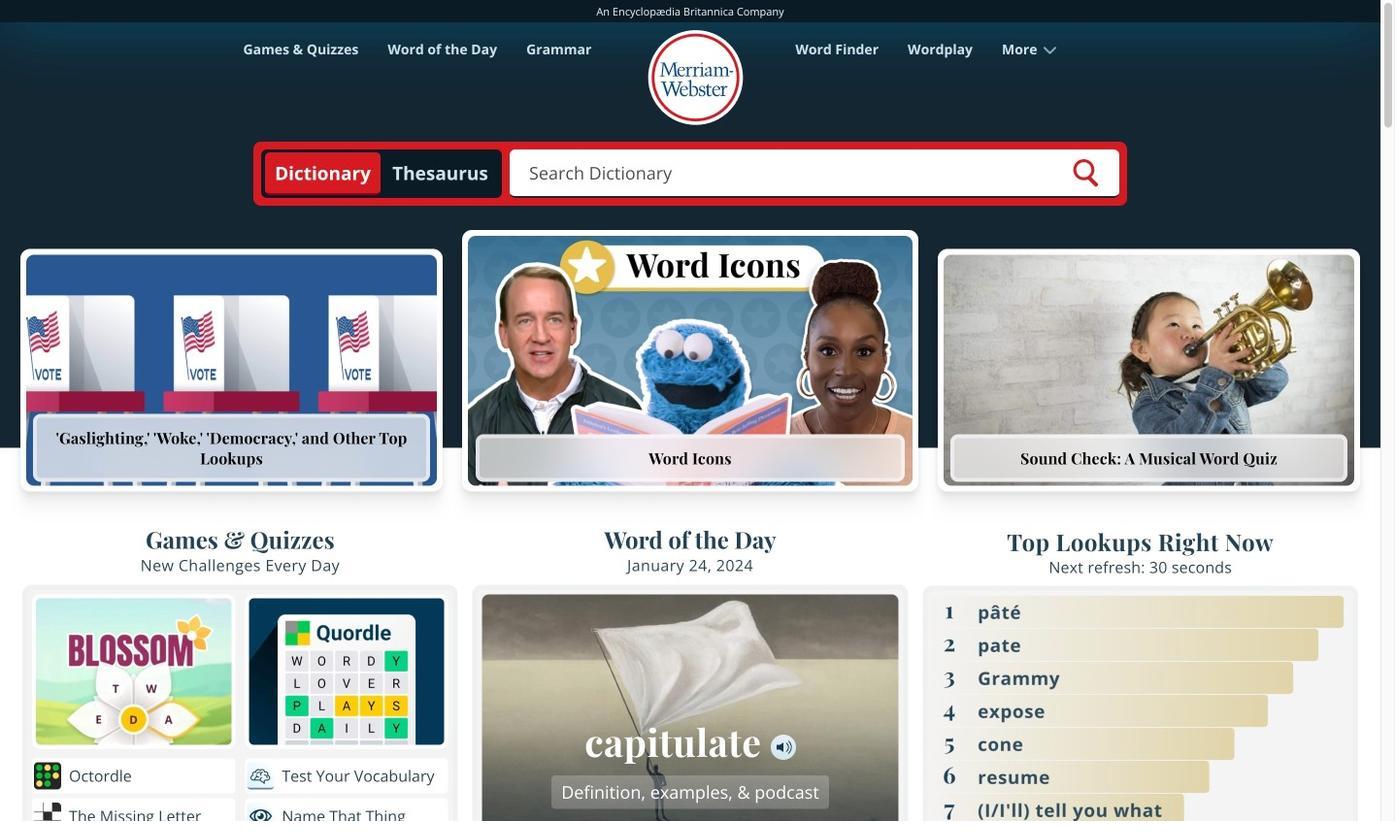 Task type: vqa. For each thing, say whether or not it's contained in the screenshot.
Toggle Search Dictionary/Thesaurus image
no



Task type: describe. For each thing, give the bounding box(es) containing it.
person waving the white flag image
[[482, 595, 899, 821]]

octordle icon 8 dots image
[[34, 763, 61, 790]]

Search search field
[[510, 150, 1120, 198]]

missing letter crossword icon image
[[34, 803, 61, 821]]

merriam webster - established 1828 image
[[647, 30, 744, 127]]

quordle game word lover plays daily image
[[249, 599, 444, 745]]



Task type: locate. For each thing, give the bounding box(es) containing it.
listen to the pronunciation of capitulate image
[[771, 735, 796, 760]]

girl playing trumpet image
[[944, 255, 1355, 486]]

vocab quiz brain speech bubble icon image
[[247, 763, 274, 790]]

search word image
[[1071, 158, 1100, 187]]

name that thing eye icon image
[[247, 803, 274, 821]]

word icons image
[[468, 236, 913, 486]]

blossom game flower image image
[[36, 599, 231, 745]]

alt 65ae8b03ef00c image
[[26, 255, 437, 486]]



